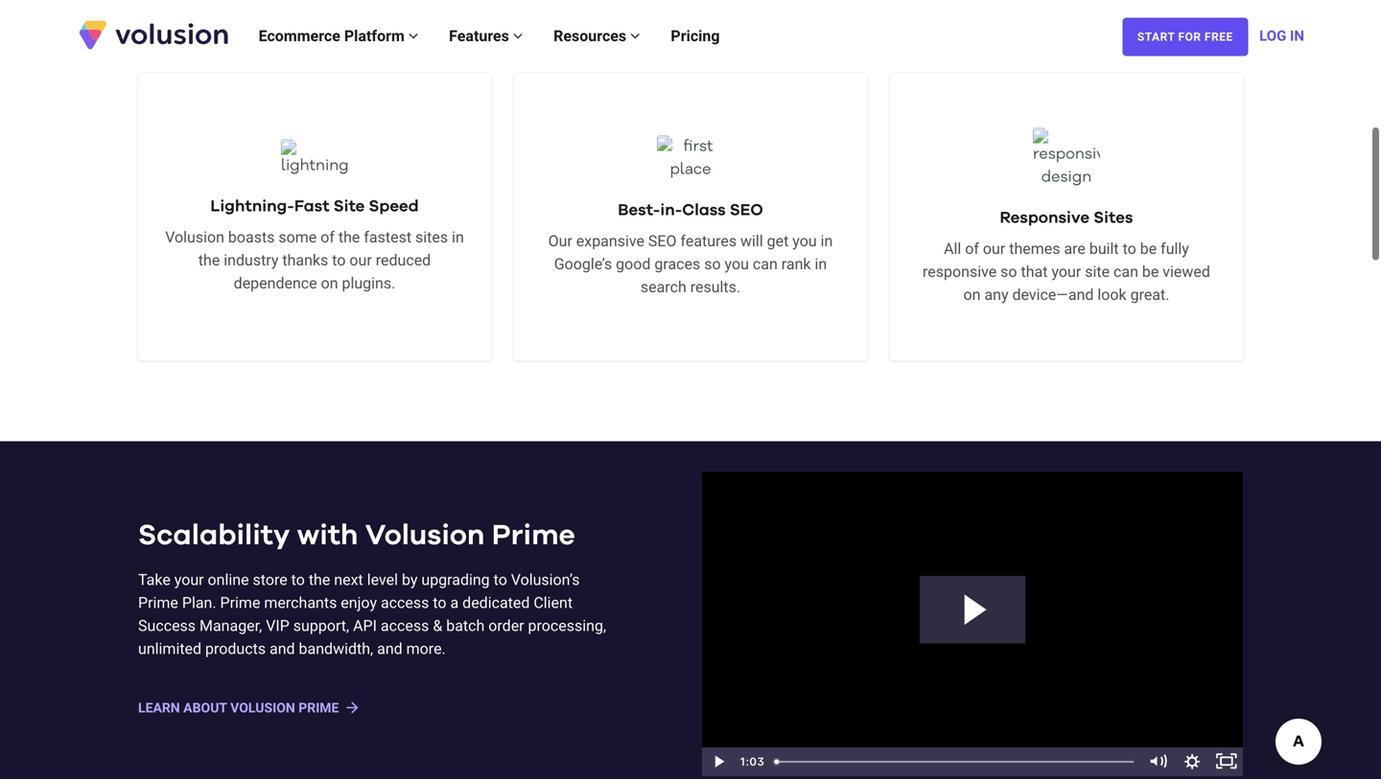 Task type: vqa. For each thing, say whether or not it's contained in the screenshot.
the Powered inside the VOLUSION PAYMENTS POWERED BY STRIPE
no



Task type: describe. For each thing, give the bounding box(es) containing it.
ecommerce platform link
[[243, 7, 434, 65]]

to inside volusion boasts some of the fastest sites in the industry thanks to our reduced dependence on plugins.
[[332, 251, 346, 270]]

see all features
[[613, 22, 731, 38]]

products
[[205, 640, 266, 658]]

learn
[[138, 701, 180, 717]]

ecommerce platform
[[259, 27, 408, 45]]

resources
[[554, 27, 630, 45]]

device—and
[[1012, 286, 1094, 304]]

lightning image
[[281, 140, 348, 178]]

next
[[334, 571, 363, 589]]

seo inside our expansive seo features will get you in google's good graces so you can rank in search results.
[[648, 232, 677, 250]]

angle down image for resources
[[630, 28, 640, 44]]

themes
[[1009, 240, 1060, 258]]

are
[[1064, 240, 1086, 258]]

prime
[[299, 701, 339, 717]]

0 horizontal spatial prime
[[138, 594, 178, 612]]

sites
[[415, 228, 448, 247]]

so inside all of our themes are built to be fully responsive so that your site can be viewed on any device—and look great.
[[1001, 263, 1017, 281]]

our
[[548, 232, 572, 250]]

can inside all of our themes are built to be fully responsive so that your site can be viewed on any device—and look great.
[[1114, 263, 1138, 281]]

take
[[138, 571, 171, 589]]

take your online store to the next level by upgrading to volusion's prime plan. prime merchants enjoy access to a dedicated client success manager, vip support, api access & batch order processing, unlimited products and bandwidth, and more.
[[138, 571, 606, 658]]

api
[[353, 617, 377, 635]]

angle down image for ecommerce platform
[[408, 28, 418, 44]]

bandwidth,
[[299, 640, 373, 658]]

2 horizontal spatial prime
[[492, 522, 575, 551]]

features
[[449, 27, 513, 45]]

will
[[740, 232, 763, 250]]

about
[[183, 701, 227, 717]]

client
[[534, 594, 573, 612]]

a
[[450, 594, 459, 612]]

good
[[616, 255, 651, 273]]

vip
[[266, 617, 289, 635]]

batch
[[446, 617, 485, 635]]

fast
[[294, 199, 330, 215]]

resources link
[[538, 7, 655, 65]]

rank
[[781, 255, 811, 273]]

video element
[[702, 472, 1243, 777]]

scalability
[[138, 522, 290, 551]]

see
[[613, 22, 636, 38]]

learn about volusion prime arrow_forward
[[138, 700, 361, 717]]

site
[[333, 199, 365, 215]]

1 vertical spatial volusion
[[365, 522, 485, 551]]

google's
[[554, 255, 612, 273]]

to left a
[[433, 594, 447, 612]]

scalability with volusion prime
[[138, 522, 575, 551]]

in right rank
[[815, 255, 827, 273]]

by
[[402, 571, 418, 589]]

dedicated
[[462, 594, 530, 612]]

processing,
[[528, 617, 606, 635]]

results.
[[690, 278, 741, 296]]

1 access from the top
[[381, 594, 429, 612]]

manager,
[[199, 617, 262, 635]]

volusion boasts some of the fastest sites in the industry thanks to our reduced dependence on plugins.
[[165, 228, 464, 293]]

on inside volusion boasts some of the fastest sites in the industry thanks to our reduced dependence on plugins.
[[321, 274, 338, 293]]

get
[[767, 232, 789, 250]]

responsive sites
[[1000, 210, 1133, 227]]

upgrading
[[421, 571, 490, 589]]

of inside volusion boasts some of the fastest sites in the industry thanks to our reduced dependence on plugins.
[[321, 228, 335, 247]]

graces
[[654, 255, 700, 273]]

start for free
[[1137, 30, 1233, 44]]

platform
[[344, 27, 405, 45]]

support,
[[293, 617, 349, 635]]

responsive design image
[[1033, 128, 1100, 190]]

free
[[1205, 30, 1233, 44]]

in-
[[660, 203, 682, 219]]

thanks
[[282, 251, 328, 270]]

to up merchants
[[291, 571, 305, 589]]

0 vertical spatial be
[[1140, 240, 1157, 258]]

lightning-fast site speed
[[210, 199, 419, 215]]

fastest
[[364, 228, 411, 247]]

plugins.
[[342, 274, 395, 293]]

1 horizontal spatial prime
[[220, 594, 260, 612]]

in for our expansive seo features will get you in google's good graces so you can rank in search results.
[[821, 232, 833, 250]]

2 access from the top
[[381, 617, 429, 635]]

industry
[[224, 251, 279, 270]]



Task type: locate. For each thing, give the bounding box(es) containing it.
the down site
[[338, 228, 360, 247]]

0 horizontal spatial our
[[350, 251, 372, 270]]

log
[[1259, 27, 1286, 44]]

on inside all of our themes are built to be fully responsive so that your site can be viewed on any device—and look great.
[[963, 286, 981, 304]]

pricing
[[671, 27, 720, 45]]

our inside all of our themes are built to be fully responsive so that your site can be viewed on any device—and look great.
[[983, 240, 1005, 258]]

our left themes
[[983, 240, 1005, 258]]

the
[[338, 228, 360, 247], [198, 251, 220, 270], [309, 571, 330, 589]]

in right get
[[821, 232, 833, 250]]

merchants
[[264, 594, 337, 612]]

prime down 'take'
[[138, 594, 178, 612]]

reduced
[[376, 251, 431, 270]]

best-in-class seo
[[618, 203, 763, 219]]

search
[[641, 278, 686, 296]]

your inside all of our themes are built to be fully responsive so that your site can be viewed on any device—and look great.
[[1052, 263, 1081, 281]]

to right thanks
[[332, 251, 346, 270]]

in for volusion boasts some of the fastest sites in the industry thanks to our reduced dependence on plugins.
[[452, 228, 464, 247]]

0 horizontal spatial your
[[174, 571, 204, 589]]

of
[[321, 228, 335, 247], [965, 240, 979, 258]]

1 vertical spatial be
[[1142, 263, 1159, 281]]

features
[[666, 22, 731, 38]]

prime up the 'manager,'
[[220, 594, 260, 612]]

lightning-
[[210, 199, 294, 215]]

speed
[[369, 199, 419, 215]]

in
[[452, 228, 464, 247], [821, 232, 833, 250], [815, 255, 827, 273]]

all of our themes are built to be fully responsive so that your site can be viewed on any device—and look great.
[[923, 240, 1210, 304]]

built
[[1089, 240, 1119, 258]]

0 horizontal spatial volusion
[[165, 228, 224, 247]]

angle down image
[[513, 28, 523, 44]]

the left industry
[[198, 251, 220, 270]]

1 and from the left
[[270, 640, 295, 658]]

you up rank
[[793, 232, 817, 250]]

seo up graces
[[648, 232, 677, 250]]

arrow_forward
[[344, 700, 361, 717]]

your
[[1052, 263, 1081, 281], [174, 571, 204, 589]]

some
[[279, 228, 317, 247]]

log in
[[1259, 27, 1304, 44]]

prime up volusion's
[[492, 522, 575, 551]]

and
[[270, 640, 295, 658], [377, 640, 403, 658]]

0 horizontal spatial of
[[321, 228, 335, 247]]

1 angle down image from the left
[[408, 28, 418, 44]]

in right sites
[[452, 228, 464, 247]]

your up plan.
[[174, 571, 204, 589]]

of right all at the top
[[965, 240, 979, 258]]

all
[[639, 22, 663, 38]]

you down will
[[725, 255, 749, 273]]

all
[[944, 240, 961, 258]]

volusion inside volusion boasts some of the fastest sites in the industry thanks to our reduced dependence on plugins.
[[165, 228, 224, 247]]

and left more.
[[377, 640, 403, 658]]

seo
[[730, 203, 763, 219], [648, 232, 677, 250]]

can up look
[[1114, 263, 1138, 281]]

start for free link
[[1122, 18, 1248, 56]]

0 horizontal spatial can
[[753, 255, 778, 273]]

and down 'vip'
[[270, 640, 295, 658]]

1 horizontal spatial the
[[309, 571, 330, 589]]

1 vertical spatial the
[[198, 251, 220, 270]]

the inside take your online store to the next level by upgrading to volusion's prime plan. prime merchants enjoy access to a dedicated client success manager, vip support, api access & batch order processing, unlimited products and bandwidth, and more.
[[309, 571, 330, 589]]

log in link
[[1259, 7, 1304, 65]]

2 angle down image from the left
[[630, 28, 640, 44]]

with
[[297, 522, 358, 551]]

1 horizontal spatial our
[[983, 240, 1005, 258]]

look
[[1098, 286, 1127, 304]]

to up dedicated
[[494, 571, 507, 589]]

1 horizontal spatial so
[[1001, 263, 1017, 281]]

boasts
[[228, 228, 275, 247]]

for
[[1178, 30, 1201, 44]]

1 horizontal spatial and
[[377, 640, 403, 658]]

1 horizontal spatial on
[[963, 286, 981, 304]]

volusion up by
[[365, 522, 485, 551]]

access down by
[[381, 594, 429, 612]]

0 horizontal spatial angle down image
[[408, 28, 418, 44]]

1 horizontal spatial can
[[1114, 263, 1138, 281]]

2 horizontal spatial the
[[338, 228, 360, 247]]

0 horizontal spatial you
[[725, 255, 749, 273]]

that
[[1021, 263, 1048, 281]]

1 horizontal spatial of
[[965, 240, 979, 258]]

angle down image inside resources link
[[630, 28, 640, 44]]

1 vertical spatial you
[[725, 255, 749, 273]]

to inside all of our themes are built to be fully responsive so that your site can be viewed on any device—and look great.
[[1123, 240, 1136, 258]]

volusion
[[165, 228, 224, 247], [365, 522, 485, 551]]

volusion left "boasts"
[[165, 228, 224, 247]]

more.
[[406, 640, 446, 658]]

0 vertical spatial volusion
[[165, 228, 224, 247]]

1 vertical spatial your
[[174, 571, 204, 589]]

first place image
[[657, 136, 724, 182]]

pricing link
[[655, 7, 735, 65]]

access
[[381, 594, 429, 612], [381, 617, 429, 635]]

be left fully
[[1140, 240, 1157, 258]]

1 horizontal spatial angle down image
[[630, 28, 640, 44]]

features link
[[434, 7, 538, 65]]

2 and from the left
[[377, 640, 403, 658]]

class
[[682, 203, 726, 219]]

best-
[[618, 203, 660, 219]]

see all features link
[[613, 22, 753, 38]]

in
[[1290, 27, 1304, 44]]

see all features button
[[613, 4, 768, 56]]

of right some at top left
[[321, 228, 335, 247]]

start
[[1137, 30, 1175, 44]]

enjoy
[[341, 594, 377, 612]]

unlimited
[[138, 640, 201, 658]]

be up great.
[[1142, 263, 1159, 281]]

viewed
[[1163, 263, 1210, 281]]

0 vertical spatial the
[[338, 228, 360, 247]]

seo up will
[[730, 203, 763, 219]]

1 horizontal spatial your
[[1052, 263, 1081, 281]]

0 vertical spatial your
[[1052, 263, 1081, 281]]

can
[[753, 255, 778, 273], [1114, 263, 1138, 281]]

1 horizontal spatial volusion
[[365, 522, 485, 551]]

can inside our expansive seo features will get you in google's good graces so you can rank in search results.
[[753, 255, 778, 273]]

expansive
[[576, 232, 644, 250]]

so
[[704, 255, 721, 273], [1001, 263, 1017, 281]]

so inside our expansive seo features will get you in google's good graces so you can rank in search results.
[[704, 255, 721, 273]]

online
[[208, 571, 249, 589]]

responsive
[[923, 263, 997, 281]]

1 vertical spatial seo
[[648, 232, 677, 250]]

can down get
[[753, 255, 778, 273]]

any
[[984, 286, 1009, 304]]

sites
[[1094, 210, 1133, 227]]

so up results.
[[704, 255, 721, 273]]

store
[[253, 571, 287, 589]]

on left any at top right
[[963, 286, 981, 304]]

your down are
[[1052, 263, 1081, 281]]

0 horizontal spatial seo
[[648, 232, 677, 250]]

level
[[367, 571, 398, 589]]

on down thanks
[[321, 274, 338, 293]]

0 vertical spatial access
[[381, 594, 429, 612]]

be
[[1140, 240, 1157, 258], [1142, 263, 1159, 281]]

on
[[321, 274, 338, 293], [963, 286, 981, 304]]

of inside all of our themes are built to be fully responsive so that your site can be viewed on any device—and look great.
[[965, 240, 979, 258]]

0 horizontal spatial on
[[321, 274, 338, 293]]

2 vertical spatial the
[[309, 571, 330, 589]]

plan.
[[182, 594, 216, 612]]

access up more.
[[381, 617, 429, 635]]

0 horizontal spatial the
[[198, 251, 220, 270]]

order
[[488, 617, 524, 635]]

in inside volusion boasts some of the fastest sites in the industry thanks to our reduced dependence on plugins.
[[452, 228, 464, 247]]

0 horizontal spatial and
[[270, 640, 295, 658]]

dependence
[[234, 274, 317, 293]]

angle down image
[[408, 28, 418, 44], [630, 28, 640, 44]]

great.
[[1130, 286, 1170, 304]]

fully
[[1161, 240, 1189, 258]]

to right built on the top right of page
[[1123, 240, 1136, 258]]

features
[[680, 232, 737, 250]]

ecommerce
[[259, 27, 340, 45]]

your inside take your online store to the next level by upgrading to volusion's prime plan. prime merchants enjoy access to a dedicated client success manager, vip support, api access & batch order processing, unlimited products and bandwidth, and more.
[[174, 571, 204, 589]]

site
[[1085, 263, 1110, 281]]

&
[[433, 617, 442, 635]]

volusion
[[230, 701, 295, 717]]

1 horizontal spatial you
[[793, 232, 817, 250]]

volusion's
[[511, 571, 580, 589]]

our up the plugins.
[[350, 251, 372, 270]]

the left next at the bottom left
[[309, 571, 330, 589]]

so left that
[[1001, 263, 1017, 281]]

0 vertical spatial you
[[793, 232, 817, 250]]

0 horizontal spatial so
[[704, 255, 721, 273]]

1 horizontal spatial seo
[[730, 203, 763, 219]]

angle down image inside ecommerce platform link
[[408, 28, 418, 44]]

our inside volusion boasts some of the fastest sites in the industry thanks to our reduced dependence on plugins.
[[350, 251, 372, 270]]

success
[[138, 617, 196, 635]]

0 vertical spatial seo
[[730, 203, 763, 219]]

our
[[983, 240, 1005, 258], [350, 251, 372, 270]]

volusion logo image
[[77, 19, 230, 51]]

1 vertical spatial access
[[381, 617, 429, 635]]

to
[[1123, 240, 1136, 258], [332, 251, 346, 270], [291, 571, 305, 589], [494, 571, 507, 589], [433, 594, 447, 612]]



